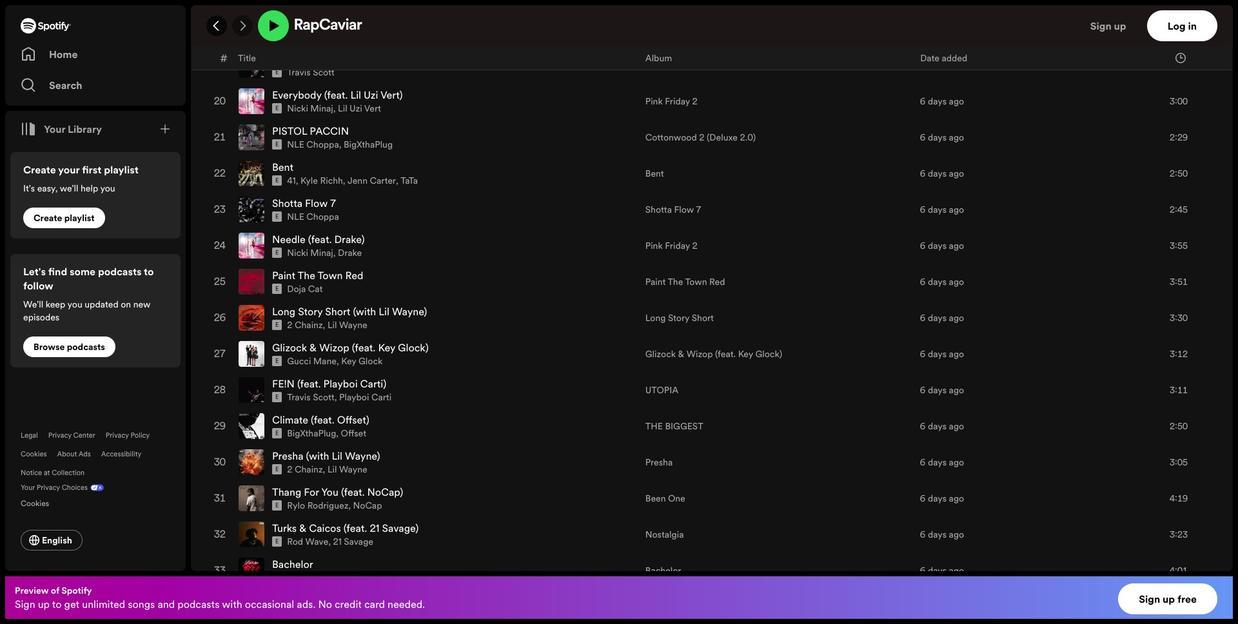 Task type: describe. For each thing, give the bounding box(es) containing it.
0 horizontal spatial key
[[341, 355, 356, 368]]

6 days ago for everybody (feat. lil uzi vert)
[[920, 95, 964, 108]]

ago for bent
[[949, 167, 964, 180]]

ago for long story short (with lil wayne)
[[949, 312, 964, 325]]

paint for paint the town red e
[[272, 268, 295, 283]]

playboi carti link
[[339, 391, 392, 404]]

4:01
[[1170, 564, 1188, 577]]

(with inside long story short (with lil wayne) e
[[353, 305, 376, 319]]

crazy cell
[[239, 12, 635, 47]]

the biggest link
[[645, 420, 703, 433]]

bigxthaplug link inside climate (feat. offset) cell
[[287, 427, 336, 440]]

main element
[[5, 5, 186, 571]]

jenn
[[348, 174, 368, 187]]

sign inside preview of spotify sign up to get unlimited songs and podcasts with occasional ads. no credit card needed.
[[15, 597, 35, 611]]

key for glizock & wizop (feat. key glock) e
[[378, 341, 395, 355]]

e inside 'pistol paccin e'
[[275, 141, 279, 148]]

lil uzi vert link
[[338, 102, 381, 115]]

the for paint the town red
[[668, 276, 683, 288]]

everybody (feat. lil uzi vert) link
[[272, 88, 403, 102]]

pink friday 2 link for needle (feat. drake)
[[645, 239, 698, 252]]

vert)
[[380, 88, 403, 102]]

nostalgia
[[645, 528, 684, 541]]

privacy center link
[[48, 431, 95, 441]]

drake)
[[334, 232, 365, 247]]

ago for shotta flow 7
[[949, 203, 964, 216]]

biggest
[[665, 420, 703, 433]]

, for needle
[[333, 247, 336, 259]]

presha link
[[645, 456, 673, 469]]

lil inside everybody (feat. lil uzi vert) e
[[350, 88, 361, 102]]

6 days ago for bent
[[920, 167, 964, 180]]

, for thang
[[348, 499, 351, 512]]

nicki for needle
[[287, 247, 308, 259]]

explicit element for thang
[[272, 501, 282, 511]]

doja
[[287, 283, 306, 296]]

6 for shotta flow 7
[[920, 203, 926, 216]]

7 for shotta flow 7 e
[[330, 196, 336, 210]]

nicki minaj , lil uzi vert
[[287, 102, 381, 115]]

ago for climate (feat. offset)
[[949, 420, 964, 433]]

episodes
[[23, 311, 59, 324]]

story for long story short
[[668, 312, 690, 325]]

fe!n (feat. playboi carti) link
[[272, 377, 386, 391]]

nicki for everybody
[[287, 102, 308, 115]]

bigxthaplug , offset
[[287, 427, 366, 440]]

travis for travis scott , playboi carti
[[287, 391, 311, 404]]

shotta flow 7 cell
[[239, 192, 635, 227]]

presha (with lil wayne) cell
[[239, 445, 635, 480]]

travis for travis scott
[[287, 66, 311, 79]]

nocap
[[353, 499, 382, 512]]

paint the town red
[[645, 276, 725, 288]]

everybody (feat. lil uzi vert) e
[[272, 88, 403, 112]]

paccin
[[310, 124, 349, 138]]

home
[[49, 47, 78, 61]]

days for needle (feat. drake)
[[928, 239, 947, 252]]

log in button
[[1147, 10, 1218, 41]]

3:23
[[1170, 528, 1188, 541]]

wayne) inside presha (with lil wayne) e
[[345, 449, 380, 463]]

privacy for privacy policy
[[106, 431, 129, 441]]

4:19
[[1170, 492, 1188, 505]]

flow for shotta flow 7 e
[[305, 196, 328, 210]]

needle
[[272, 232, 306, 247]]

cottonwood 2 (deluxe 2.0) link
[[645, 131, 756, 144]]

bent for bent e
[[272, 160, 293, 174]]

bigxthaplug link inside pistol paccin cell
[[344, 138, 393, 151]]

e inside presha (with lil wayne) e
[[275, 466, 279, 474]]

bent for bent
[[645, 167, 664, 180]]

(feat. inside needle (feat. drake) e
[[308, 232, 332, 247]]

21 savage link
[[333, 535, 373, 548]]

preview
[[15, 584, 49, 597]]

your library button
[[15, 116, 107, 142]]

been
[[645, 492, 666, 505]]

6 for long story short (with lil wayne)
[[920, 312, 926, 325]]

ago for turks & caicos (feat. 21 savage)
[[949, 528, 964, 541]]

privacy center
[[48, 431, 95, 441]]

pink friday 2 for needle (feat. drake)
[[645, 239, 698, 252]]

pink for everybody (feat. lil uzi vert)
[[645, 95, 663, 108]]

days for thang for you (feat. nocap)
[[928, 492, 947, 505]]

california consumer privacy act (ccpa) opt-out icon image
[[88, 483, 104, 495]]

1 horizontal spatial bachelor
[[645, 564, 681, 577]]

kyle
[[301, 174, 318, 187]]

e inside glizock & wizop (feat. key glock) e
[[275, 357, 279, 365]]

english
[[42, 534, 72, 547]]

1 horizontal spatial shotta flow 7 link
[[645, 203, 701, 216]]

credit
[[335, 597, 362, 611]]

explicit element for glizock
[[272, 356, 282, 366]]

rylo
[[287, 499, 305, 512]]

explicit element for crazy
[[272, 31, 282, 41]]

, for long
[[323, 319, 325, 332]]

(feat. inside turks & caicos (feat. 21 savage) e
[[344, 521, 367, 535]]

nle for nle choppa
[[287, 210, 304, 223]]

explicit element for pistol
[[272, 139, 282, 150]]

drake link
[[338, 247, 362, 259]]

your
[[58, 163, 80, 177]]

e inside needle (feat. drake) e
[[275, 249, 279, 257]]

and
[[158, 597, 175, 611]]

nocap)
[[367, 485, 403, 499]]

accessibility
[[101, 450, 142, 459]]

e inside long story short (with lil wayne) e
[[275, 321, 279, 329]]

ads.
[[297, 597, 316, 611]]

e inside paint the town red e
[[275, 285, 279, 293]]

3:55
[[1170, 239, 1188, 252]]

your for your library
[[44, 122, 65, 136]]

glizock & wizop (feat. key glock)
[[645, 348, 782, 361]]

richh
[[320, 174, 343, 187]]

turks & caicos (feat. 21 savage) e
[[272, 521, 419, 546]]

nicki minaj link for needle
[[287, 247, 333, 259]]

wayne for (with
[[339, 319, 367, 332]]

1 6 days ago from the top
[[920, 59, 964, 72]]

tata link
[[401, 174, 418, 187]]

playlist inside create your first playlist it's easy, we'll help you
[[104, 163, 139, 177]]

6 days ago for paint the town red
[[920, 276, 964, 288]]

unlimited
[[82, 597, 125, 611]]

short for long story short (with lil wayne) e
[[325, 305, 350, 319]]

follow
[[23, 279, 53, 293]]

go forward image
[[237, 21, 248, 31]]

ago for needle (feat. drake)
[[949, 239, 964, 252]]

e inside turks & caicos (feat. 21 savage) e
[[275, 538, 279, 546]]

wizop for glizock & wizop (feat. key glock) e
[[319, 341, 349, 355]]

you for some
[[67, 298, 82, 311]]

at
[[44, 468, 50, 478]]

log
[[1168, 19, 1186, 33]]

crazy link
[[272, 16, 300, 30]]

offset
[[341, 427, 366, 440]]

date
[[920, 51, 940, 64]]

short for long story short
[[692, 312, 714, 325]]

paint the town red link inside paint the town red cell
[[272, 268, 363, 283]]

up for sign up free
[[1163, 592, 1175, 606]]

search
[[49, 78, 82, 92]]

let's
[[23, 264, 46, 279]]

rylo rodriguez , nocap
[[287, 499, 382, 512]]

legal link
[[21, 431, 38, 441]]

presha (with lil wayne) e
[[272, 449, 380, 474]]

(with inside presha (with lil wayne) e
[[306, 449, 329, 463]]

lil baby
[[287, 30, 319, 43]]

baby
[[299, 30, 319, 43]]

ago for fe!n (feat. playboi carti)
[[949, 384, 964, 397]]

2 inside the presha (with lil wayne) "cell"
[[287, 463, 293, 476]]

shotta flow 7 e
[[272, 196, 336, 221]]

thang for you (feat. nocap) link
[[272, 485, 403, 499]]

2 chainz link for (with
[[287, 463, 323, 476]]

cookies for 2nd cookies link from the top
[[21, 498, 49, 509]]

wayne) inside long story short (with lil wayne) e
[[392, 305, 427, 319]]

bigxthaplug inside pistol paccin cell
[[344, 138, 393, 151]]

21 inside turks & caicos (feat. 21 savage) e
[[370, 521, 380, 535]]

wave
[[305, 535, 328, 548]]

# column header
[[220, 46, 228, 69]]

wayne for wayne)
[[339, 463, 367, 476]]

, for everybody
[[333, 102, 336, 115]]

create for playlist
[[34, 212, 62, 224]]

playlist inside button
[[64, 212, 95, 224]]

ago for thang for you (feat. nocap)
[[949, 492, 964, 505]]

ads
[[78, 450, 91, 459]]

tata
[[401, 174, 418, 187]]

turks
[[272, 521, 297, 535]]

6 days ago for long story short (with lil wayne)
[[920, 312, 964, 325]]

1 explicit element from the top
[[272, 0, 282, 5]]

lil inside presha (with lil wayne) e
[[332, 449, 343, 463]]

create for your
[[23, 163, 56, 177]]

pistol paccin link
[[272, 124, 349, 138]]

center
[[73, 431, 95, 441]]

been one link
[[645, 492, 685, 505]]

#
[[220, 51, 228, 65]]

1 vertical spatial podcasts
[[67, 341, 105, 353]]

0 horizontal spatial 21
[[333, 535, 342, 548]]

6 days ago for thang for you (feat. nocap)
[[920, 492, 964, 505]]

bigxthaplug inside climate (feat. offset) cell
[[287, 427, 336, 440]]

bent e
[[272, 160, 293, 185]]

6 for thang for you (feat. nocap)
[[920, 492, 926, 505]]

2 chainz , lil wayne for short
[[287, 319, 367, 332]]

jenn carter link
[[348, 174, 396, 187]]

bachelor link inside cell
[[272, 557, 313, 572]]

nle choppa
[[287, 210, 339, 223]]

15 6 from the top
[[920, 564, 926, 577]]

days for fe!n (feat. playboi carti)
[[928, 384, 947, 397]]

1 ago from the top
[[949, 59, 964, 72]]

6 for everybody (feat. lil uzi vert)
[[920, 95, 926, 108]]

explicit element for turks
[[272, 537, 282, 547]]

english button
[[21, 530, 82, 551]]

1 horizontal spatial glizock & wizop (feat. key glock) link
[[645, 348, 782, 361]]

cottonwood 2 (deluxe 2.0)
[[645, 131, 756, 144]]

preview of spotify sign up to get unlimited songs and podcasts with occasional ads. no credit card needed.
[[15, 584, 425, 611]]

0 horizontal spatial bent link
[[272, 160, 293, 174]]

utopia for 3:11
[[645, 384, 679, 397]]

long for long story short (with lil wayne) e
[[272, 305, 295, 319]]

browse podcasts link
[[23, 337, 115, 357]]

travis scott
[[287, 66, 335, 79]]

turks & caicos (feat. 21 savage) link
[[272, 521, 419, 535]]

notice at collection link
[[21, 468, 85, 478]]

, for fe!n
[[335, 391, 337, 404]]

presha for presha (with lil wayne) e
[[272, 449, 303, 463]]

savage
[[344, 535, 373, 548]]

, for pistol
[[339, 138, 342, 151]]

you for first
[[100, 182, 115, 195]]

minaj for needle
[[310, 247, 333, 259]]

1 horizontal spatial bachelor link
[[645, 564, 681, 577]]

1 6 from the top
[[920, 59, 926, 72]]

story for long story short (with lil wayne) e
[[298, 305, 323, 319]]

top bar and user menu element
[[191, 5, 1233, 46]]

e inside thang for you (feat. nocap) e
[[275, 502, 279, 510]]

nle choppa , bigxthaplug
[[287, 138, 393, 151]]

4:01 cell
[[1129, 554, 1206, 588]]

glock) for glizock & wizop (feat. key glock) e
[[398, 341, 429, 355]]

, inside climate (feat. offset) cell
[[336, 427, 339, 440]]

shotta flow 7 link inside shotta flow 7 cell
[[272, 196, 336, 210]]



Task type: locate. For each thing, give the bounding box(es) containing it.
1 scott from the top
[[313, 66, 335, 79]]

0 vertical spatial pink friday 2
[[645, 95, 698, 108]]

1 vertical spatial 2 chainz , lil wayne
[[287, 463, 367, 476]]

utopia link
[[645, 59, 679, 72], [645, 384, 679, 397]]

up for sign up
[[1114, 19, 1127, 33]]

12 6 days ago from the top
[[920, 456, 964, 469]]

you right help in the top of the page
[[100, 182, 115, 195]]

3 ago from the top
[[949, 131, 964, 144]]

, for turks
[[328, 535, 331, 548]]

11 6 from the top
[[920, 420, 926, 433]]

6 days ago for fe!n (feat. playboi carti)
[[920, 384, 964, 397]]

explicit element inside needle (feat. drake) cell
[[272, 248, 282, 258]]

lil wayne link for lil
[[328, 463, 367, 476]]

6 for glizock & wizop (feat. key glock)
[[920, 348, 926, 361]]

1 lil wayne link from the top
[[328, 319, 367, 332]]

nle for nle choppa , bigxthaplug
[[287, 138, 304, 151]]

it's
[[23, 182, 35, 195]]

create your first playlist it's easy, we'll help you
[[23, 163, 139, 195]]

town down nicki minaj , drake
[[318, 268, 343, 283]]

11 days from the top
[[928, 420, 947, 433]]

2:29
[[1170, 131, 1188, 144]]

(feat. inside everybody (feat. lil uzi vert) e
[[324, 88, 348, 102]]

bigxthaplug link up 'presha (with lil wayne)' link at the left bottom
[[287, 427, 336, 440]]

bachelor inside cell
[[272, 557, 313, 572]]

paint the town red link down nicki minaj , drake
[[272, 268, 363, 283]]

pistol paccin e
[[272, 124, 349, 148]]

3:30
[[1170, 312, 1188, 325]]

2 scott from the top
[[313, 391, 335, 404]]

travis up climate
[[287, 391, 311, 404]]

1 nicki from the top
[[287, 102, 308, 115]]

0 vertical spatial cookies
[[21, 450, 47, 459]]

glizock inside glizock & wizop (feat. key glock) e
[[272, 341, 307, 355]]

11 6 days ago from the top
[[920, 420, 964, 433]]

vert
[[364, 102, 381, 115]]

0 vertical spatial scott
[[313, 66, 335, 79]]

0 vertical spatial 2 chainz , lil wayne
[[287, 319, 367, 332]]

create inside create your first playlist it's easy, we'll help you
[[23, 163, 56, 177]]

bent link
[[272, 160, 293, 174], [645, 167, 664, 180]]

0 horizontal spatial flow
[[305, 196, 328, 210]]

0 vertical spatial utopia link
[[645, 59, 679, 72]]

1 vertical spatial bigxthaplug link
[[287, 427, 336, 440]]

nicki minaj link inside needle (feat. drake) cell
[[287, 247, 333, 259]]

5 6 days ago from the top
[[920, 203, 964, 216]]

, inside the glizock & wizop (feat. key glock) cell
[[337, 355, 339, 368]]

days for climate (feat. offset)
[[928, 420, 947, 433]]

1 vertical spatial pink friday 2 link
[[645, 239, 698, 252]]

wizop for glizock & wizop (feat. key glock)
[[687, 348, 713, 361]]

0 horizontal spatial sign
[[15, 597, 35, 611]]

9 6 from the top
[[920, 348, 926, 361]]

create inside button
[[34, 212, 62, 224]]

rodriguez
[[307, 499, 348, 512]]

1 vertical spatial scott
[[313, 391, 335, 404]]

to left the get
[[52, 597, 62, 611]]

6 ago from the top
[[949, 239, 964, 252]]

0 vertical spatial pink
[[645, 95, 663, 108]]

pink friday 2 link up cottonwood
[[645, 95, 698, 108]]

nicki minaj link inside everybody (feat. lil uzi vert) cell
[[287, 102, 333, 115]]

0 vertical spatial utopia
[[645, 59, 679, 72]]

minaj inside everybody (feat. lil uzi vert) cell
[[310, 102, 333, 115]]

story
[[298, 305, 323, 319], [668, 312, 690, 325]]

2 left the (deluxe
[[699, 131, 705, 144]]

3 6 days ago from the top
[[920, 131, 964, 144]]

explicit element inside shotta flow 7 cell
[[272, 212, 282, 222]]

1 horizontal spatial bent link
[[645, 167, 664, 180]]

pistol paccin cell
[[239, 120, 635, 155]]

10 6 from the top
[[920, 384, 926, 397]]

explicit element for fe!n
[[272, 392, 282, 403]]

1 horizontal spatial 7
[[696, 203, 701, 216]]

6 for presha (with lil wayne)
[[920, 456, 926, 469]]

explicit element inside everybody (feat. lil uzi vert) cell
[[272, 103, 282, 114]]

minaj inside needle (feat. drake) cell
[[310, 247, 333, 259]]

privacy for privacy center
[[48, 431, 71, 441]]

2 chainz , lil wayne up you
[[287, 463, 367, 476]]

41
[[287, 174, 296, 187]]

16 explicit element from the top
[[272, 537, 282, 547]]

playboi inside 'fe!n (feat. playboi carti) e'
[[323, 377, 358, 391]]

days for turks & caicos (feat. 21 savage)
[[928, 528, 947, 541]]

1 horizontal spatial the
[[668, 276, 683, 288]]

days for bent
[[928, 167, 947, 180]]

, for glizock
[[337, 355, 339, 368]]

log in
[[1168, 19, 1197, 33]]

red for paint the town red
[[710, 276, 725, 288]]

bachelor
[[272, 557, 313, 572], [645, 564, 681, 577]]

0 vertical spatial bigxthaplug link
[[344, 138, 393, 151]]

nicki up paint the town red e
[[287, 247, 308, 259]]

6 explicit element from the top
[[272, 176, 282, 186]]

0 horizontal spatial story
[[298, 305, 323, 319]]

0 vertical spatial wayne
[[339, 319, 367, 332]]

bigxthaplug link
[[344, 138, 393, 151], [287, 427, 336, 440]]

wayne inside "cell"
[[339, 463, 367, 476]]

41 , kyle richh , jenn carter , tata
[[287, 174, 418, 187]]

2 pink from the top
[[645, 239, 663, 252]]

story down the paint the town red
[[668, 312, 690, 325]]

0 horizontal spatial you
[[67, 298, 82, 311]]

6 for bent
[[920, 167, 926, 180]]

1 cookies from the top
[[21, 450, 47, 459]]

nle inside pistol paccin cell
[[287, 138, 304, 151]]

songs
[[128, 597, 155, 611]]

cell
[[218, 0, 228, 10], [645, 0, 910, 10], [920, 0, 1118, 10], [1129, 0, 1206, 10], [645, 12, 910, 47], [920, 12, 1118, 47]]

0 horizontal spatial town
[[318, 268, 343, 283]]

0 horizontal spatial (with
[[306, 449, 329, 463]]

your down notice
[[21, 483, 35, 493]]

explicit element for needle
[[272, 248, 282, 258]]

2 friday from the top
[[665, 239, 690, 252]]

14 6 from the top
[[920, 528, 926, 541]]

mane
[[313, 355, 337, 368]]

6 for pistol paccin
[[920, 131, 926, 144]]

long
[[272, 305, 295, 319], [645, 312, 666, 325]]

1 horizontal spatial playlist
[[104, 163, 139, 177]]

explicit element inside travis scott cell
[[272, 67, 282, 78]]

5 e from the top
[[275, 177, 279, 185]]

utopia up the
[[645, 384, 679, 397]]

1 vertical spatial minaj
[[310, 247, 333, 259]]

shotta flow 7 link
[[272, 196, 336, 210], [645, 203, 701, 216]]

2 choppa from the top
[[307, 210, 339, 223]]

4 6 days ago from the top
[[920, 167, 964, 180]]

1 vertical spatial lil wayne link
[[328, 463, 367, 476]]

0 vertical spatial podcasts
[[98, 264, 142, 279]]

1 horizontal spatial red
[[710, 276, 725, 288]]

everybody
[[272, 88, 322, 102]]

7 6 days ago from the top
[[920, 276, 964, 288]]

(feat. inside thang for you (feat. nocap) e
[[341, 485, 365, 499]]

bachelor link down rod
[[272, 557, 313, 572]]

2 chainz , lil wayne up glizock & wizop (feat. key glock) e
[[287, 319, 367, 332]]

uzi left "vert"
[[350, 102, 362, 115]]

nicki inside needle (feat. drake) cell
[[287, 247, 308, 259]]

8 ago from the top
[[949, 312, 964, 325]]

sign for sign up
[[1090, 19, 1112, 33]]

utopia link up the
[[645, 384, 679, 397]]

scott for travis scott
[[313, 66, 335, 79]]

1 horizontal spatial bigxthaplug link
[[344, 138, 393, 151]]

2:50 for climate (feat. offset)
[[1170, 420, 1188, 433]]

playboi up offset) at the left bottom of the page
[[339, 391, 369, 404]]

2 6 from the top
[[920, 95, 926, 108]]

bent cell
[[239, 156, 635, 191]]

for
[[304, 485, 319, 499]]

nicki up the pistol
[[287, 102, 308, 115]]

pink
[[645, 95, 663, 108], [645, 239, 663, 252]]

0 horizontal spatial glizock & wizop (feat. key glock) link
[[272, 341, 429, 355]]

town for paint the town red e
[[318, 268, 343, 283]]

0 horizontal spatial short
[[325, 305, 350, 319]]

bent inside cell
[[272, 160, 293, 174]]

chainz inside the presha (with lil wayne) "cell"
[[295, 463, 323, 476]]

shotta for shotta flow 7 e
[[272, 196, 303, 210]]

2 chainz , lil wayne inside long story short (with lil wayne) cell
[[287, 319, 367, 332]]

1 horizontal spatial uzi
[[364, 88, 378, 102]]

, inside pistol paccin cell
[[339, 138, 342, 151]]

bachelor down rod
[[272, 557, 313, 572]]

5 6 from the top
[[920, 203, 926, 216]]

create down easy,
[[34, 212, 62, 224]]

long story short (with lil wayne) cell
[[239, 301, 635, 336]]

2:50 for bent
[[1170, 167, 1188, 180]]

shotta for shotta flow 7
[[645, 203, 672, 216]]

bachelor link down "nostalgia"
[[645, 564, 681, 577]]

12 days from the top
[[928, 456, 947, 469]]

utopia link down top bar and user menu element
[[645, 59, 679, 72]]

1 horizontal spatial to
[[144, 264, 154, 279]]

e inside crazy e
[[275, 32, 279, 40]]

12 e from the top
[[275, 430, 279, 437]]

6 for needle (feat. drake)
[[920, 239, 926, 252]]

1 vertical spatial 3:12
[[1170, 348, 1188, 361]]

6 days from the top
[[928, 239, 947, 252]]

7 e from the top
[[275, 249, 279, 257]]

1 vertical spatial nle
[[287, 210, 304, 223]]

14 ago from the top
[[949, 528, 964, 541]]

6 for turks & caicos (feat. 21 savage)
[[920, 528, 926, 541]]

(feat. inside 'fe!n (feat. playboi carti) e'
[[297, 377, 321, 391]]

explicit element inside 'fe!n (feat. playboi carti)' cell
[[272, 392, 282, 403]]

0 vertical spatial pink friday 2 link
[[645, 95, 698, 108]]

presha up been
[[645, 456, 673, 469]]

bent link down cottonwood
[[645, 167, 664, 180]]

bigxthaplug up 'presha (with lil wayne)' link at the left bottom
[[287, 427, 336, 440]]

0 vertical spatial travis
[[287, 66, 311, 79]]

1 horizontal spatial &
[[310, 341, 317, 355]]

explicit element
[[272, 0, 282, 5], [272, 31, 282, 41], [272, 67, 282, 78], [272, 103, 282, 114], [272, 139, 282, 150], [272, 176, 282, 186], [272, 212, 282, 222], [272, 248, 282, 258], [272, 284, 282, 294], [272, 320, 282, 330], [272, 356, 282, 366], [272, 392, 282, 403], [272, 428, 282, 439], [272, 465, 282, 475], [272, 501, 282, 511], [272, 537, 282, 547]]

0 horizontal spatial paint the town red link
[[272, 268, 363, 283]]

6 for climate (feat. offset)
[[920, 420, 926, 433]]

nicki minaj link up paint the town red e
[[287, 247, 333, 259]]

0 vertical spatial travis scott link
[[287, 66, 335, 79]]

occasional
[[245, 597, 294, 611]]

2 chainz , lil wayne inside the presha (with lil wayne) "cell"
[[287, 463, 367, 476]]

1 horizontal spatial glock)
[[756, 348, 782, 361]]

2 e from the top
[[275, 68, 279, 76]]

glizock & wizop (feat. key glock) cell
[[239, 337, 635, 372]]

(with up glizock & wizop (feat. key glock) e
[[353, 305, 376, 319]]

you right the keep
[[67, 298, 82, 311]]

sign for sign up free
[[1139, 592, 1160, 606]]

e inside shotta flow 7 e
[[275, 213, 279, 221]]

privacy up about
[[48, 431, 71, 441]]

, inside thang for you (feat. nocap) "cell"
[[348, 499, 351, 512]]

create up easy,
[[23, 163, 56, 177]]

10 e from the top
[[275, 357, 279, 365]]

2 up the paint the town red
[[692, 239, 698, 252]]

about
[[57, 450, 77, 459]]

wayne inside cell
[[339, 319, 367, 332]]

scott up everybody (feat. lil uzi vert) link
[[313, 66, 335, 79]]

4 ago from the top
[[949, 167, 964, 180]]

gucci
[[287, 355, 311, 368]]

1 pink from the top
[[645, 95, 663, 108]]

scott for travis scott , playboi carti
[[313, 391, 335, 404]]

# row
[[207, 46, 1217, 70]]

1 vertical spatial cookies link
[[21, 495, 59, 510]]

0 horizontal spatial wizop
[[319, 341, 349, 355]]

paint for paint the town red
[[645, 276, 666, 288]]

browse podcasts
[[34, 341, 105, 353]]

chainz up for at bottom
[[295, 463, 323, 476]]

9 6 days ago from the top
[[920, 348, 964, 361]]

2 2 chainz link from the top
[[287, 463, 323, 476]]

nle up bent e
[[287, 138, 304, 151]]

offset)
[[337, 413, 369, 427]]

privacy up accessibility "link"
[[106, 431, 129, 441]]

0 horizontal spatial your
[[21, 483, 35, 493]]

wayne up glizock & wizop (feat. key glock) e
[[339, 319, 367, 332]]

1 vertical spatial nicki minaj link
[[287, 247, 333, 259]]

climate (feat. offset) cell
[[239, 409, 635, 444]]

6 days ago for needle (feat. drake)
[[920, 239, 964, 252]]

6 days ago for climate (feat. offset)
[[920, 420, 964, 433]]

cookies inside cookies link
[[21, 498, 49, 509]]

your library
[[44, 122, 102, 136]]

utopia for 3:31
[[645, 59, 679, 72]]

scott up climate (feat. offset) 'link'
[[313, 391, 335, 404]]

scott inside travis scott cell
[[313, 66, 335, 79]]

14 e from the top
[[275, 502, 279, 510]]

sign inside top bar and user menu element
[[1090, 19, 1112, 33]]

wayne) down paint the town red cell
[[392, 305, 427, 319]]

2 inside long story short (with lil wayne) cell
[[287, 319, 293, 332]]

nle choppa link inside shotta flow 7 cell
[[287, 210, 339, 223]]

podcasts right and
[[177, 597, 220, 611]]

needle (feat. drake) cell
[[239, 228, 635, 263]]

1 horizontal spatial up
[[1114, 19, 1127, 33]]

0 horizontal spatial wayne)
[[345, 449, 380, 463]]

accessibility link
[[101, 450, 142, 459]]

wizop inside glizock & wizop (feat. key glock) e
[[319, 341, 349, 355]]

(feat. inside 'climate (feat. offset) e'
[[311, 413, 335, 427]]

turks & caicos (feat. 21 savage) cell
[[239, 517, 635, 552]]

on
[[121, 298, 131, 311]]

2 horizontal spatial up
[[1163, 592, 1175, 606]]

bachelor down "nostalgia"
[[645, 564, 681, 577]]

0 horizontal spatial to
[[52, 597, 62, 611]]

e inside everybody (feat. lil uzi vert) e
[[275, 105, 279, 112]]

town up long story short
[[685, 276, 707, 288]]

6 for paint the town red
[[920, 276, 926, 288]]

travis inside 'fe!n (feat. playboi carti)' cell
[[287, 391, 311, 404]]

choices
[[62, 483, 88, 493]]

0 horizontal spatial uzi
[[350, 102, 362, 115]]

2 chainz link down doja cat at top
[[287, 319, 323, 332]]

1 vertical spatial travis scott link
[[287, 391, 335, 404]]

needle (feat. drake) e
[[272, 232, 365, 257]]

minaj up paint the town red e
[[310, 247, 333, 259]]

bigxthaplug link up jenn carter link
[[344, 138, 393, 151]]

cookies for first cookies link from the top of the main element
[[21, 450, 47, 459]]

14 6 days ago from the top
[[920, 528, 964, 541]]

about ads link
[[57, 450, 91, 459]]

friday down shotta flow 7
[[665, 239, 690, 252]]

privacy
[[48, 431, 71, 441], [106, 431, 129, 441], [37, 483, 60, 493]]

paint the town red cell
[[239, 265, 635, 299]]

2 horizontal spatial sign
[[1139, 592, 1160, 606]]

1 horizontal spatial wizop
[[687, 348, 713, 361]]

1 horizontal spatial paint the town red link
[[645, 276, 725, 288]]

paint the town red link up long story short
[[645, 276, 725, 288]]

2 pink friday 2 link from the top
[[645, 239, 698, 252]]

crazy e
[[272, 16, 300, 40]]

0 vertical spatial playlist
[[104, 163, 139, 177]]

6 e from the top
[[275, 213, 279, 221]]

0 horizontal spatial glock)
[[398, 341, 429, 355]]

1 horizontal spatial long
[[645, 312, 666, 325]]

8 6 from the top
[[920, 312, 926, 325]]

chainz up gucci mane link
[[295, 319, 323, 332]]

explicit element inside crazy cell
[[272, 31, 282, 41]]

flow for shotta flow 7
[[674, 203, 694, 216]]

bent link left kyle
[[272, 160, 293, 174]]

friday for needle (feat. drake)
[[665, 239, 690, 252]]

0 vertical spatial (with
[[353, 305, 376, 319]]

2:45
[[1170, 203, 1188, 216]]

0 vertical spatial chainz
[[295, 319, 323, 332]]

13 6 days ago from the top
[[920, 492, 964, 505]]

1 pink friday 2 link from the top
[[645, 95, 698, 108]]

1 utopia link from the top
[[645, 59, 679, 72]]

0 horizontal spatial presha
[[272, 449, 303, 463]]

5 explicit element from the top
[[272, 139, 282, 150]]

nle up needle
[[287, 210, 304, 223]]

1 vertical spatial utopia
[[645, 384, 679, 397]]

utopia link for 3:31
[[645, 59, 679, 72]]

pink down shotta flow 7
[[645, 239, 663, 252]]

& inside turks & caicos (feat. 21 savage) e
[[299, 521, 306, 535]]

lil wayne link up thang for you (feat. nocap) link
[[328, 463, 367, 476]]

minaj
[[310, 102, 333, 115], [310, 247, 333, 259]]

1 horizontal spatial glizock
[[645, 348, 676, 361]]

6 days ago
[[920, 59, 964, 72], [920, 95, 964, 108], [920, 131, 964, 144], [920, 167, 964, 180], [920, 203, 964, 216], [920, 239, 964, 252], [920, 276, 964, 288], [920, 312, 964, 325], [920, 348, 964, 361], [920, 384, 964, 397], [920, 420, 964, 433], [920, 456, 964, 469], [920, 492, 964, 505], [920, 528, 964, 541], [920, 564, 964, 577]]

to up new
[[144, 264, 154, 279]]

up inside top bar and user menu element
[[1114, 19, 1127, 33]]

choppa for nle choppa , bigxthaplug
[[307, 138, 339, 151]]

2 travis scott link from the top
[[287, 391, 335, 404]]

bent down cottonwood
[[645, 167, 664, 180]]

1 2 chainz link from the top
[[287, 319, 323, 332]]

4 e from the top
[[275, 141, 279, 148]]

lil inside crazy cell
[[287, 30, 297, 43]]

1 vertical spatial wayne)
[[345, 449, 380, 463]]

2 ago from the top
[[949, 95, 964, 108]]

title
[[238, 51, 256, 64]]

explicit element for presha
[[272, 465, 282, 475]]

playlist right first
[[104, 163, 139, 177]]

choppa inside pistol paccin cell
[[307, 138, 339, 151]]

(feat. inside glizock & wizop (feat. key glock) e
[[352, 341, 376, 355]]

travis scott cell
[[239, 48, 635, 83]]

1 horizontal spatial shotta
[[645, 203, 672, 216]]

duration image
[[1176, 53, 1186, 63]]

e
[[275, 32, 279, 40], [275, 68, 279, 76], [275, 105, 279, 112], [275, 141, 279, 148], [275, 177, 279, 185], [275, 213, 279, 221], [275, 249, 279, 257], [275, 285, 279, 293], [275, 321, 279, 329], [275, 357, 279, 365], [275, 394, 279, 401], [275, 430, 279, 437], [275, 466, 279, 474], [275, 502, 279, 510], [275, 538, 279, 546]]

wayne up thang for you (feat. nocap) link
[[339, 463, 367, 476]]

your privacy choices
[[21, 483, 88, 493]]

glizock & wizop (feat. key glock) e
[[272, 341, 429, 365]]

nicki minaj link for everybody
[[287, 102, 333, 115]]

2 travis from the top
[[287, 391, 311, 404]]

(with down bigxthaplug , offset
[[306, 449, 329, 463]]

explicit element inside pistol paccin cell
[[272, 139, 282, 150]]

your for your privacy choices
[[21, 483, 35, 493]]

e inside 'fe!n (feat. playboi carti) e'
[[275, 394, 279, 401]]

2 lil wayne link from the top
[[328, 463, 367, 476]]

uzi inside everybody (feat. lil uzi vert) e
[[364, 88, 378, 102]]

1 horizontal spatial town
[[685, 276, 707, 288]]

, inside turks & caicos (feat. 21 savage) cell
[[328, 535, 331, 548]]

7 for shotta flow 7
[[696, 203, 701, 216]]

days for shotta flow 7
[[928, 203, 947, 216]]

0 vertical spatial nicki minaj link
[[287, 102, 333, 115]]

1 vertical spatial create
[[34, 212, 62, 224]]

legal
[[21, 431, 38, 441]]

days for everybody (feat. lil uzi vert)
[[928, 95, 947, 108]]

0 horizontal spatial shotta
[[272, 196, 303, 210]]

12 6 from the top
[[920, 456, 926, 469]]

0 horizontal spatial bachelor link
[[272, 557, 313, 572]]

6 days ago for glizock & wizop (feat. key glock)
[[920, 348, 964, 361]]

14 days from the top
[[928, 528, 947, 541]]

13 ago from the top
[[949, 492, 964, 505]]

3:05
[[1170, 456, 1188, 469]]

1 horizontal spatial story
[[668, 312, 690, 325]]

days for glizock & wizop (feat. key glock)
[[928, 348, 947, 361]]

nicki minaj link up pistol paccin link
[[287, 102, 333, 115]]

paint the town red e
[[272, 268, 363, 293]]

0 vertical spatial choppa
[[307, 138, 339, 151]]

red for paint the town red e
[[345, 268, 363, 283]]

podcasts up on
[[98, 264, 142, 279]]

playlist down help in the top of the page
[[64, 212, 95, 224]]

3 6 from the top
[[920, 131, 926, 144]]

pink up cottonwood
[[645, 95, 663, 108]]

to inside preview of spotify sign up to get unlimited songs and podcasts with occasional ads. no credit card needed.
[[52, 597, 62, 611]]

your
[[44, 122, 65, 136], [21, 483, 35, 493]]

friday up cottonwood
[[665, 95, 690, 108]]

1 vertical spatial bigxthaplug
[[287, 427, 336, 440]]

utopia down top bar and user menu element
[[645, 59, 679, 72]]

15 6 days ago from the top
[[920, 564, 964, 577]]

bachelor cell
[[239, 554, 635, 588]]

ago
[[949, 59, 964, 72], [949, 95, 964, 108], [949, 131, 964, 144], [949, 167, 964, 180], [949, 203, 964, 216], [949, 239, 964, 252], [949, 276, 964, 288], [949, 312, 964, 325], [949, 348, 964, 361], [949, 384, 964, 397], [949, 420, 964, 433], [949, 456, 964, 469], [949, 492, 964, 505], [949, 528, 964, 541], [949, 564, 964, 577]]

7 inside shotta flow 7 e
[[330, 196, 336, 210]]

1 nle choppa link from the top
[[287, 138, 339, 151]]

1 nicki minaj link from the top
[[287, 102, 333, 115]]

nostalgia link
[[645, 528, 684, 541]]

utopia link for 3:11
[[645, 384, 679, 397]]

pink friday 2 down shotta flow 7
[[645, 239, 698, 252]]

14 explicit element from the top
[[272, 465, 282, 475]]

2 chainz link up for at bottom
[[287, 463, 323, 476]]

1 vertical spatial (with
[[306, 449, 329, 463]]

, for presha
[[323, 463, 325, 476]]

0 horizontal spatial paint
[[272, 268, 295, 283]]

paint left cat at the top left of page
[[272, 268, 295, 283]]

days for long story short (with lil wayne)
[[928, 312, 947, 325]]

0 vertical spatial cookies link
[[21, 450, 47, 459]]

3 explicit element from the top
[[272, 67, 282, 78]]

1 horizontal spatial short
[[692, 312, 714, 325]]

, inside everybody (feat. lil uzi vert) cell
[[333, 102, 336, 115]]

needed.
[[388, 597, 425, 611]]

12 explicit element from the top
[[272, 392, 282, 403]]

sign up free
[[1139, 592, 1197, 606]]

glizock up fe!n
[[272, 341, 307, 355]]

no
[[318, 597, 332, 611]]

1 horizontal spatial flow
[[674, 203, 694, 216]]

1 horizontal spatial presha
[[645, 456, 673, 469]]

1 horizontal spatial paint
[[645, 276, 666, 288]]

nicki inside everybody (feat. lil uzi vert) cell
[[287, 102, 308, 115]]

glizock down long story short
[[645, 348, 676, 361]]

lil baby link
[[287, 30, 319, 43]]

e inside bent e
[[275, 177, 279, 185]]

thang for you (feat. nocap) cell
[[239, 481, 635, 516]]

1 3:12 from the top
[[1170, 23, 1188, 36]]

long for long story short
[[645, 312, 666, 325]]

6 6 days ago from the top
[[920, 239, 964, 252]]

bent left kyle
[[272, 160, 293, 174]]

2:50 down 2:29
[[1170, 167, 1188, 180]]

2 up thang
[[287, 463, 293, 476]]

explicit element for everybody
[[272, 103, 282, 114]]

added
[[942, 51, 968, 64]]

0 vertical spatial nle choppa link
[[287, 138, 339, 151]]

lil wayne link
[[328, 319, 367, 332], [328, 463, 367, 476]]

create
[[23, 163, 56, 177], [34, 212, 62, 224]]

bigxthaplug
[[344, 138, 393, 151], [287, 427, 336, 440]]

1 vertical spatial to
[[52, 597, 62, 611]]

travis scott link
[[287, 66, 335, 79], [287, 391, 335, 404]]

lil inside long story short (with lil wayne) e
[[379, 305, 390, 319]]

up left of
[[38, 597, 50, 611]]

choppa inside shotta flow 7 cell
[[307, 210, 339, 223]]

browse
[[34, 341, 65, 353]]

9 days from the top
[[928, 348, 947, 361]]

explicit element for long
[[272, 320, 282, 330]]

the biggest
[[645, 420, 703, 433]]

the for paint the town red e
[[298, 268, 315, 283]]

13 e from the top
[[275, 466, 279, 474]]

cookies link up notice
[[21, 450, 47, 459]]

thang
[[272, 485, 301, 499]]

travis scott link inside cell
[[287, 66, 335, 79]]

short inside long story short (with lil wayne) e
[[325, 305, 350, 319]]

podcasts inside let's find some podcasts to follow we'll keep you updated on new episodes
[[98, 264, 142, 279]]

paint up long story short
[[645, 276, 666, 288]]

6 days ago for pistol paccin
[[920, 131, 964, 144]]

1 vertical spatial playlist
[[64, 212, 95, 224]]

1 days from the top
[[928, 59, 947, 72]]

2 chainz , lil wayne for lil
[[287, 463, 367, 476]]

9 e from the top
[[275, 321, 279, 329]]

red inside paint the town red e
[[345, 268, 363, 283]]

the
[[645, 420, 663, 433]]

0 horizontal spatial bigxthaplug link
[[287, 427, 336, 440]]

e inside 'climate (feat. offset) e'
[[275, 430, 279, 437]]

privacy down at
[[37, 483, 60, 493]]

3:12 left in
[[1170, 23, 1188, 36]]

lil wayne link up glizock & wizop (feat. key glock) e
[[328, 319, 367, 332]]

days for presha (with lil wayne)
[[928, 456, 947, 469]]

your inside button
[[44, 122, 65, 136]]

1 2 chainz , lil wayne from the top
[[287, 319, 367, 332]]

1 vertical spatial your
[[21, 483, 35, 493]]

explicit element inside bent cell
[[272, 176, 282, 186]]

short up glizock & wizop (feat. key glock)
[[692, 312, 714, 325]]

crazy
[[272, 16, 300, 30]]

travis up everybody
[[287, 66, 311, 79]]

your privacy choices button
[[21, 483, 88, 493]]

1 cookies link from the top
[[21, 450, 47, 459]]

to inside let's find some podcasts to follow we'll keep you updated on new episodes
[[144, 264, 154, 279]]

2 down doja
[[287, 319, 293, 332]]

travis scott link up everybody
[[287, 66, 335, 79]]

1 horizontal spatial wayne)
[[392, 305, 427, 319]]

41 link
[[287, 174, 296, 187]]

you inside let's find some podcasts to follow we'll keep you updated on new episodes
[[67, 298, 82, 311]]

pink friday 2 link down shotta flow 7
[[645, 239, 698, 252]]

1 pink friday 2 from the top
[[645, 95, 698, 108]]

climate (feat. offset) link
[[272, 413, 369, 427]]

home link
[[21, 41, 170, 67]]

explicit element inside the glizock & wizop (feat. key glock) cell
[[272, 356, 282, 366]]

bigxthaplug up jenn carter link
[[344, 138, 393, 151]]

go back image
[[212, 21, 222, 31]]

0 horizontal spatial the
[[298, 268, 315, 283]]

, inside the presha (with lil wayne) "cell"
[[323, 463, 325, 476]]

short down paint the town red e
[[325, 305, 350, 319]]

long down doja
[[272, 305, 295, 319]]

caicos
[[309, 521, 341, 535]]

1 horizontal spatial sign
[[1090, 19, 1112, 33]]

11 explicit element from the top
[[272, 356, 282, 366]]

5 ago from the top
[[949, 203, 964, 216]]

7 explicit element from the top
[[272, 212, 282, 222]]

sign
[[1090, 19, 1112, 33], [1139, 592, 1160, 606], [15, 597, 35, 611]]

5 days from the top
[[928, 203, 947, 216]]

pink friday 2 up cottonwood
[[645, 95, 698, 108]]

2 chainz link for story
[[287, 319, 323, 332]]

2 cookies link from the top
[[21, 495, 59, 510]]

0 vertical spatial friday
[[665, 95, 690, 108]]

1 travis scott link from the top
[[287, 66, 335, 79]]

3:12 down 3:30
[[1170, 348, 1188, 361]]

13 6 from the top
[[920, 492, 926, 505]]

long down the paint the town red
[[645, 312, 666, 325]]

up left free
[[1163, 592, 1175, 606]]

notice at collection
[[21, 468, 85, 478]]

everybody (feat. lil uzi vert) cell
[[239, 84, 635, 119]]

2:50 down 3:11
[[1170, 420, 1188, 433]]

0 vertical spatial nicki
[[287, 102, 308, 115]]

presha
[[272, 449, 303, 463], [645, 456, 673, 469]]

explicit element for shotta
[[272, 212, 282, 222]]

2 horizontal spatial &
[[678, 348, 684, 361]]

2 nle choppa link from the top
[[287, 210, 339, 223]]

e inside travis scott cell
[[275, 68, 279, 76]]

long inside long story short (with lil wayne) e
[[272, 305, 295, 319]]

chainz for (with
[[295, 463, 323, 476]]

cat
[[308, 283, 323, 296]]

3 e from the top
[[275, 105, 279, 112]]

3:00
[[1170, 95, 1188, 108]]

travis scott link up climate (feat. offset) 'link'
[[287, 391, 335, 404]]

11 ago from the top
[[949, 420, 964, 433]]

ago for pistol paccin
[[949, 131, 964, 144]]

wayne) down offset link
[[345, 449, 380, 463]]

pink friday 2 link for everybody (feat. lil uzi vert)
[[645, 95, 698, 108]]

1 e from the top
[[275, 32, 279, 40]]

2 explicit element from the top
[[272, 31, 282, 41]]

explicit element inside thang for you (feat. nocap) "cell"
[[272, 501, 282, 511]]

gucci mane link
[[287, 355, 337, 368]]

uzi left vert)
[[364, 88, 378, 102]]

0 horizontal spatial bent
[[272, 160, 293, 174]]

0 vertical spatial to
[[144, 264, 154, 279]]

chainz inside long story short (with lil wayne) cell
[[295, 319, 323, 332]]

15 explicit element from the top
[[272, 501, 282, 511]]

15 e from the top
[[275, 538, 279, 546]]

2 up cottonwood 2 (deluxe 2.0) on the right
[[692, 95, 698, 108]]

0 vertical spatial wayne)
[[392, 305, 427, 319]]

1 nle from the top
[[287, 138, 304, 151]]

10 6 days ago from the top
[[920, 384, 964, 397]]

2 chainz from the top
[[295, 463, 323, 476]]

, inside 'fe!n (feat. playboi carti)' cell
[[335, 391, 337, 404]]

1 vertical spatial choppa
[[307, 210, 339, 223]]

0 horizontal spatial 7
[[330, 196, 336, 210]]

1 horizontal spatial your
[[44, 122, 65, 136]]

8 e from the top
[[275, 285, 279, 293]]

spotify image
[[21, 18, 71, 34]]

been one
[[645, 492, 685, 505]]

glizock for glizock & wizop (feat. key glock) e
[[272, 341, 307, 355]]

up inside preview of spotify sign up to get unlimited songs and podcasts with occasional ads. no credit card needed.
[[38, 597, 50, 611]]

minaj up paccin
[[310, 102, 333, 115]]

& for glizock & wizop (feat. key glock)
[[310, 341, 317, 355]]

1 travis from the top
[[287, 66, 311, 79]]

days for paint the town red
[[928, 276, 947, 288]]

& inside glizock & wizop (feat. key glock) e
[[310, 341, 317, 355]]

red up long story short
[[710, 276, 725, 288]]

red down 'drake'
[[345, 268, 363, 283]]

15 days from the top
[[928, 564, 947, 577]]

2 chainz , lil wayne
[[287, 319, 367, 332], [287, 463, 367, 476]]

9 ago from the top
[[949, 348, 964, 361]]

2
[[692, 95, 698, 108], [699, 131, 705, 144], [692, 239, 698, 252], [287, 319, 293, 332], [287, 463, 293, 476]]

duration element
[[1176, 53, 1186, 63]]

3:11
[[1170, 384, 1188, 397]]

13 days from the top
[[928, 492, 947, 505]]

friday
[[665, 95, 690, 108], [665, 239, 690, 252]]

cookies link down your privacy choices
[[21, 495, 59, 510]]

cookies up notice
[[21, 450, 47, 459]]

0 vertical spatial lil wayne link
[[328, 319, 367, 332]]

carti
[[371, 391, 392, 404]]

town inside paint the town red e
[[318, 268, 343, 283]]

explicit element inside turks & caicos (feat. 21 savage) cell
[[272, 537, 282, 547]]

help
[[81, 182, 98, 195]]

6 days ago for turks & caicos (feat. 21 savage)
[[920, 528, 964, 541]]

presha inside presha (with lil wayne) e
[[272, 449, 303, 463]]

6 for fe!n (feat. playboi carti)
[[920, 384, 926, 397]]

presha (with lil wayne) link
[[272, 449, 380, 463]]

rod wave , 21 savage
[[287, 535, 373, 548]]

fe!n (feat. playboi carti) cell
[[239, 373, 635, 408]]

podcasts inside preview of spotify sign up to get unlimited songs and podcasts with occasional ads. no credit card needed.
[[177, 597, 220, 611]]

glock) inside glizock & wizop (feat. key glock) e
[[398, 341, 429, 355]]

1 utopia from the top
[[645, 59, 679, 72]]

15 ago from the top
[[949, 564, 964, 577]]

cookies down your privacy choices
[[21, 498, 49, 509]]

4 6 from the top
[[920, 167, 926, 180]]

2 utopia link from the top
[[645, 384, 679, 397]]

0 horizontal spatial glizock
[[272, 341, 307, 355]]



Task type: vqa. For each thing, say whether or not it's contained in the screenshot.


